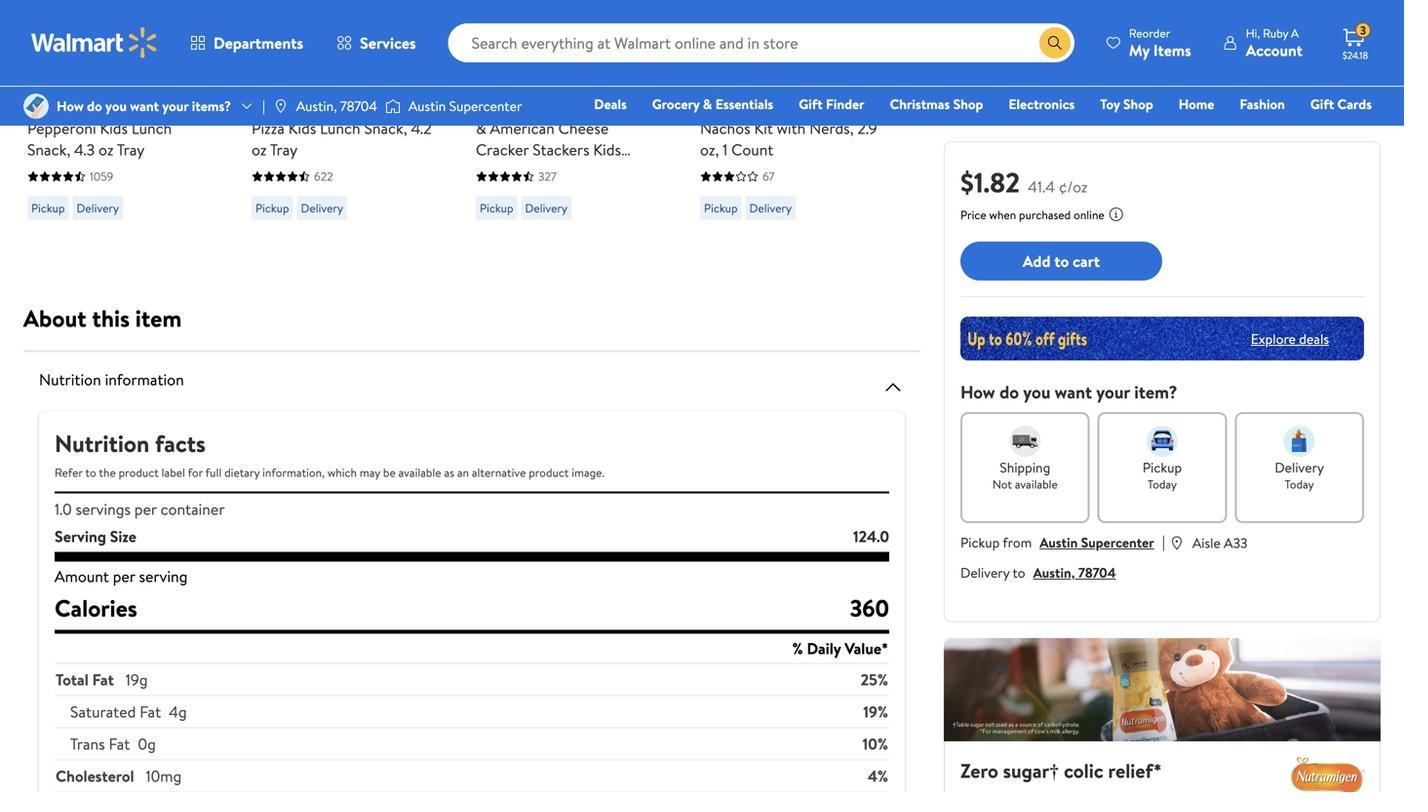 Task type: describe. For each thing, give the bounding box(es) containing it.
Search search field
[[448, 23, 1075, 62]]

oz for pepperoni
[[99, 139, 114, 160]]

reorder
[[1129, 25, 1171, 41]]

lunchmakers
[[756, 96, 845, 118]]

registry
[[1148, 122, 1198, 141]]

to for add
[[1055, 250, 1069, 272]]

calories
[[55, 593, 137, 625]]

for
[[188, 465, 203, 481]]

kids for pizza
[[289, 118, 316, 139]]

purchased
[[1019, 207, 1071, 223]]

ruby
[[1263, 25, 1289, 41]]

as
[[444, 465, 455, 481]]

departments button
[[174, 20, 320, 66]]

1 horizontal spatial 78704
[[1079, 564, 1116, 583]]

shop for toy shop
[[1124, 95, 1154, 114]]

debit
[[1255, 122, 1289, 141]]

nutrition information image
[[882, 376, 905, 399]]

$1.82 43.3 ¢/oz lunchables extra cheesy pizza kids lunch snack, 4.2 oz tray
[[252, 67, 432, 160]]

$1.82 58.7 ¢/oz lunchables light bologna & american cheese cracker stackers kids lunch snack, 3.1 oz tray
[[476, 67, 647, 182]]

44.4
[[746, 69, 774, 89]]

per
[[134, 499, 157, 520]]

alternative
[[472, 465, 526, 481]]

servings
[[76, 499, 131, 520]]

¢/oz for $1.82 58.7 ¢/oz lunchables light bologna & american cheese cracker stackers kids lunch snack, 3.1 oz tray
[[550, 69, 575, 89]]

be
[[383, 465, 396, 481]]

1.0  servings per container
[[55, 499, 225, 520]]

3
[[1360, 22, 1367, 39]]

from
[[1003, 534, 1032, 553]]

0 vertical spatial 78704
[[340, 97, 377, 116]]

toy shop
[[1101, 95, 1154, 114]]

nutrition information
[[39, 369, 184, 391]]

fat for saturated
[[140, 702, 161, 723]]

0 horizontal spatial supercenter
[[449, 97, 522, 116]]

do for how do you want your item?
[[1000, 380, 1019, 405]]

this
[[92, 302, 130, 335]]

saturated fat 4g
[[70, 702, 187, 723]]

registry link
[[1139, 121, 1206, 142]]

gift cards link
[[1302, 94, 1381, 115]]

$1.82 41.4 ¢/oz
[[961, 163, 1088, 201]]

delivery down 67
[[750, 200, 792, 217]]

snack, for 4.2
[[364, 118, 407, 139]]

1.0
[[55, 499, 72, 520]]

deals
[[594, 95, 627, 114]]

58.7
[[522, 69, 547, 89]]

41.4
[[1028, 176, 1055, 198]]

about
[[23, 302, 86, 335]]

one debit link
[[1214, 121, 1298, 142]]

360
[[850, 593, 890, 625]]

add to cart image for $1.26
[[708, 0, 732, 23]]

one
[[1223, 122, 1252, 141]]

when
[[990, 207, 1017, 223]]

search icon image
[[1047, 35, 1063, 51]]

add button for $1.82
[[476, 0, 551, 31]]

¢/oz for $1.82 41.4 ¢/oz
[[1059, 176, 1088, 198]]

walmart image
[[31, 27, 158, 59]]

my
[[1129, 40, 1150, 61]]

extra
[[330, 96, 366, 118]]

how do you want your items?
[[57, 97, 231, 116]]

$1.82 for $1.82 41.4 ¢/oz
[[961, 163, 1020, 201]]

tray for pizza
[[270, 139, 298, 160]]

4.3
[[74, 139, 95, 160]]

shipping not available
[[993, 458, 1058, 493]]

serving
[[55, 526, 106, 548]]

 image for austin, 78704
[[273, 99, 289, 114]]

explore deals
[[1251, 329, 1329, 348]]

tray inside $1.82 58.7 ¢/oz lunchables light bologna & american cheese cracker stackers kids lunch snack, 3.1 oz tray
[[604, 160, 632, 182]]

you for how do you want your item?
[[1024, 380, 1051, 405]]

Walmart Site-Wide search field
[[448, 23, 1075, 62]]

hi, ruby a account
[[1246, 25, 1303, 61]]

walmart+
[[1314, 122, 1372, 141]]

your for item?
[[1097, 380, 1130, 405]]

which
[[328, 465, 357, 481]]

do for how do you want your items?
[[87, 97, 102, 116]]

tray for pepperoni
[[117, 139, 145, 160]]

stackers
[[533, 139, 590, 160]]

delivery today
[[1275, 458, 1325, 493]]

snack, for 4.3
[[27, 139, 70, 160]]

home link
[[1170, 94, 1224, 115]]

to for delivery
[[1013, 564, 1026, 583]]

shop for christmas shop
[[954, 95, 984, 114]]

electronics link
[[1000, 94, 1084, 115]]

full
[[205, 465, 222, 481]]

pickup today
[[1143, 458, 1182, 493]]

grocery & essentials
[[652, 95, 774, 114]]

3.1
[[567, 160, 582, 182]]

account
[[1246, 40, 1303, 61]]

trans fat 0g
[[70, 734, 156, 755]]

cheesy
[[369, 96, 419, 118]]

finder
[[826, 95, 865, 114]]

to inside the nutrition facts refer to the product label for full dietary information, which may be available as an alternative product image.
[[85, 465, 96, 481]]

today for pickup
[[1148, 476, 1177, 493]]

aisle
[[1193, 534, 1221, 553]]

cholesterol
[[56, 766, 134, 788]]

fashion link
[[1231, 94, 1294, 115]]

¢/oz for $1.82 42.3 ¢/oz lunchables pizza with pepperoni kids lunch snack, 4.3 oz tray
[[102, 69, 128, 89]]

oz inside $1.82 58.7 ¢/oz lunchables light bologna & american cheese cracker stackers kids lunch snack, 3.1 oz tray
[[586, 160, 601, 182]]

items
[[1154, 40, 1192, 61]]

 image for austin supercenter
[[385, 97, 401, 116]]

serving size
[[55, 526, 137, 548]]

327
[[538, 168, 557, 185]]

25%
[[861, 670, 889, 691]]

oz,
[[700, 139, 719, 160]]

available inside the nutrition facts refer to the product label for full dietary information, which may be available as an alternative product image.
[[399, 465, 441, 481]]

gift cards registry
[[1148, 95, 1372, 141]]

supercenter inside pickup from austin supercenter |
[[1081, 534, 1155, 553]]

0 vertical spatial austin
[[409, 97, 446, 116]]

facts
[[155, 428, 206, 460]]

serving
[[139, 566, 188, 588]]

42.3
[[73, 69, 99, 89]]

saturated
[[70, 702, 136, 723]]

pizza inside $1.82 43.3 ¢/oz lunchables extra cheesy pizza kids lunch snack, 4.2 oz tray
[[252, 118, 285, 139]]

price
[[961, 207, 987, 223]]

austin supercenter
[[409, 97, 522, 116]]

services button
[[320, 20, 433, 66]]

deals link
[[586, 94, 636, 115]]

gift for cards
[[1311, 95, 1335, 114]]

austin supercenter button
[[1040, 534, 1155, 553]]

refer
[[55, 465, 83, 481]]

american
[[490, 118, 555, 139]]

add for $1.26
[[732, 0, 759, 22]]

1 horizontal spatial austin,
[[1034, 564, 1075, 583]]

toy
[[1101, 95, 1120, 114]]

amount per serving
[[55, 566, 188, 588]]

product group containing $1.26
[[700, 0, 882, 228]]



Task type: vqa. For each thing, say whether or not it's contained in the screenshot.
Video at the left of the page
no



Task type: locate. For each thing, give the bounding box(es) containing it.
1 vertical spatial &
[[476, 118, 486, 139]]

available right not
[[1015, 476, 1058, 493]]

0 horizontal spatial do
[[87, 97, 102, 116]]

about this item
[[23, 302, 182, 335]]

0 horizontal spatial snack,
[[27, 139, 70, 160]]

 image
[[23, 94, 49, 119], [385, 97, 401, 116], [273, 99, 289, 114]]

product left image.
[[529, 465, 569, 481]]

2 vertical spatial fat
[[109, 734, 130, 755]]

$1.82 up when
[[961, 163, 1020, 201]]

your left item?
[[1097, 380, 1130, 405]]

0 vertical spatial your
[[162, 97, 189, 116]]

item
[[135, 302, 182, 335]]

& inside 'link'
[[703, 95, 712, 114]]

delivery down the intent image for delivery
[[1275, 458, 1325, 477]]

0 vertical spatial want
[[130, 97, 159, 116]]

available left as
[[399, 465, 441, 481]]

1 vertical spatial how
[[961, 380, 996, 405]]

0 horizontal spatial austin
[[409, 97, 446, 116]]

0 horizontal spatial to
[[85, 465, 96, 481]]

0 horizontal spatial 78704
[[340, 97, 377, 116]]

1 vertical spatial austin
[[1040, 534, 1078, 553]]

add down price when purchased online
[[1023, 250, 1051, 272]]

0 horizontal spatial add button
[[476, 0, 551, 31]]

$1.82 inside $1.82 42.3 ¢/oz lunchables pizza with pepperoni kids lunch snack, 4.3 oz tray
[[27, 67, 66, 91]]

2 horizontal spatial tray
[[604, 160, 632, 182]]

0 horizontal spatial gift
[[799, 95, 823, 114]]

2 horizontal spatial add
[[1023, 250, 1051, 272]]

lunch inside $1.82 43.3 ¢/oz lunchables extra cheesy pizza kids lunch snack, 4.2 oz tray
[[320, 118, 361, 139]]

intent image for pickup image
[[1147, 426, 1178, 457]]

1 vertical spatial |
[[1162, 532, 1166, 553]]

0 vertical spatial do
[[87, 97, 102, 116]]

19g
[[126, 670, 148, 691]]

1 horizontal spatial shop
[[1124, 95, 1154, 114]]

may
[[360, 465, 380, 481]]

1 horizontal spatial add button
[[700, 0, 775, 31]]

intent image for delivery image
[[1284, 426, 1315, 457]]

fat
[[92, 670, 114, 691], [140, 702, 161, 723], [109, 734, 130, 755]]

¢/oz inside $1.82 41.4 ¢/oz
[[1059, 176, 1088, 198]]

shop inside toy shop 'link'
[[1124, 95, 1154, 114]]

0 horizontal spatial kids
[[100, 118, 128, 139]]

kids down austin, 78704 at top
[[289, 118, 316, 139]]

| left aisle
[[1162, 532, 1166, 553]]

1 horizontal spatial &
[[703, 95, 712, 114]]

label
[[162, 465, 185, 481]]

dietary
[[224, 465, 260, 481]]

1 horizontal spatial available
[[1015, 476, 1058, 493]]

count
[[732, 139, 774, 160]]

1 vertical spatial supercenter
[[1081, 534, 1155, 553]]

1 horizontal spatial how
[[961, 380, 996, 405]]

1 horizontal spatial to
[[1013, 564, 1026, 583]]

light
[[554, 96, 588, 118]]

a
[[1292, 25, 1299, 41]]

¢/oz inside $1.82 42.3 ¢/oz lunchables pizza with pepperoni kids lunch snack, 4.3 oz tray
[[102, 69, 128, 89]]

nutrition facts refer to the product label for full dietary information, which may be available as an alternative product image.
[[55, 428, 605, 481]]

today for delivery
[[1285, 476, 1315, 493]]

& down $1.26
[[703, 95, 712, 114]]

do up intent image for shipping
[[1000, 380, 1019, 405]]

want left item?
[[1055, 380, 1092, 405]]

with
[[142, 96, 171, 118], [777, 118, 806, 139]]

0 horizontal spatial available
[[399, 465, 441, 481]]

1 horizontal spatial kids
[[289, 118, 316, 139]]

tray down how do you want your items?
[[117, 139, 145, 160]]

per
[[113, 566, 135, 588]]

1 horizontal spatial add
[[732, 0, 759, 22]]

available inside shipping not available
[[1015, 476, 1058, 493]]

2 horizontal spatial  image
[[385, 97, 401, 116]]

with inside $1.82 42.3 ¢/oz lunchables pizza with pepperoni kids lunch snack, 4.3 oz tray
[[142, 96, 171, 118]]

kids inside $1.82 58.7 ¢/oz lunchables light bologna & american cheese cracker stackers kids lunch snack, 3.1 oz tray
[[593, 139, 621, 160]]

add to cart image
[[484, 0, 507, 23], [708, 0, 732, 23]]

1 vertical spatial 78704
[[1079, 564, 1116, 583]]

snack, inside $1.82 58.7 ¢/oz lunchables light bologna & american cheese cracker stackers kids lunch snack, 3.1 oz tray
[[520, 160, 563, 182]]

| right the items?
[[262, 97, 265, 116]]

delivery down 1059
[[77, 200, 119, 217]]

supercenter up "austin, 78704" button
[[1081, 534, 1155, 553]]

1 add to cart image from the left
[[484, 0, 507, 23]]

lunchables inside $1.82 42.3 ¢/oz lunchables pizza with pepperoni kids lunch snack, 4.3 oz tray
[[27, 96, 102, 118]]

4%
[[868, 766, 889, 788]]

 image right extra
[[385, 97, 401, 116]]

0 vertical spatial |
[[262, 97, 265, 116]]

2 product from the left
[[529, 465, 569, 481]]

¢/oz up austin, 78704 at top
[[326, 69, 352, 89]]

shop right toy
[[1124, 95, 1154, 114]]

2 horizontal spatial to
[[1055, 250, 1069, 272]]

kids inside $1.82 42.3 ¢/oz lunchables pizza with pepperoni kids lunch snack, 4.3 oz tray
[[100, 118, 128, 139]]

1 product group from the left
[[27, 0, 209, 228]]

1 horizontal spatial oz
[[252, 139, 267, 160]]

1 vertical spatial austin,
[[1034, 564, 1075, 583]]

kids right 4.3
[[100, 118, 128, 139]]

$1.82 left 42.3
[[27, 67, 66, 91]]

0 horizontal spatial product
[[119, 465, 159, 481]]

nutrition down about
[[39, 369, 101, 391]]

0 vertical spatial fat
[[92, 670, 114, 691]]

1 horizontal spatial lunchables
[[252, 96, 326, 118]]

1 horizontal spatial do
[[1000, 380, 1019, 405]]

lunchables down 42.3
[[27, 96, 102, 118]]

your for items?
[[162, 97, 189, 116]]

add up walmart site-wide search field
[[732, 0, 759, 22]]

1 horizontal spatial with
[[777, 118, 806, 139]]

up to sixty percent off deals. shop now. image
[[961, 317, 1365, 361]]

tray right "3.1"
[[604, 160, 632, 182]]

¢/oz for $1.82 43.3 ¢/oz lunchables extra cheesy pizza kids lunch snack, 4.2 oz tray
[[326, 69, 352, 89]]

0 horizontal spatial austin,
[[296, 97, 337, 116]]

add button up $1.26
[[700, 0, 775, 31]]

2 today from the left
[[1285, 476, 1315, 493]]

austin inside pickup from austin supercenter |
[[1040, 534, 1078, 553]]

¢/oz right 44.4
[[777, 69, 802, 89]]

snack, left 4.3
[[27, 139, 70, 160]]

product group
[[27, 0, 209, 228], [252, 0, 433, 228], [476, 0, 657, 228], [700, 0, 882, 228]]

want for items?
[[130, 97, 159, 116]]

hi,
[[1246, 25, 1260, 41]]

pickup from austin supercenter |
[[961, 532, 1166, 553]]

gift up nerds,
[[799, 95, 823, 114]]

how up the pepperoni
[[57, 97, 84, 116]]

% daily value*
[[793, 638, 889, 660]]

67
[[763, 168, 775, 185]]

your
[[162, 97, 189, 116], [1097, 380, 1130, 405]]

toy shop link
[[1092, 94, 1162, 115]]

how
[[57, 97, 84, 116], [961, 380, 996, 405]]

0 horizontal spatial add to cart image
[[484, 0, 507, 23]]

3 product group from the left
[[476, 0, 657, 228]]

fat left the 0g
[[109, 734, 130, 755]]

1 today from the left
[[1148, 476, 1177, 493]]

0 horizontal spatial pizza
[[106, 96, 139, 118]]

gift for finder
[[799, 95, 823, 114]]

lunch
[[132, 118, 172, 139], [320, 118, 361, 139], [476, 160, 516, 182]]

oz for pizza
[[252, 139, 267, 160]]

$1.82 inside $1.82 58.7 ¢/oz lunchables light bologna & american cheese cracker stackers kids lunch snack, 3.1 oz tray
[[476, 67, 514, 91]]

gift
[[799, 95, 823, 114], [1311, 95, 1335, 114]]

pickup inside pickup from austin supercenter |
[[961, 534, 1000, 553]]

$1.82 for $1.82 43.3 ¢/oz lunchables extra cheesy pizza kids lunch snack, 4.2 oz tray
[[252, 67, 290, 91]]

you for how do you want your items?
[[105, 97, 127, 116]]

$1.82 down departments
[[252, 67, 290, 91]]

1 horizontal spatial snack,
[[364, 118, 407, 139]]

0 horizontal spatial with
[[142, 96, 171, 118]]

0 horizontal spatial  image
[[23, 94, 49, 119]]

add up '58.7' at the left top of page
[[507, 0, 535, 22]]

1 vertical spatial your
[[1097, 380, 1130, 405]]

christmas shop
[[890, 95, 984, 114]]

1 horizontal spatial want
[[1055, 380, 1092, 405]]

fat left 4g at the left bottom of the page
[[140, 702, 161, 723]]

snack, left "3.1"
[[520, 160, 563, 182]]

to left cart
[[1055, 250, 1069, 272]]

1 gift from the left
[[799, 95, 823, 114]]

lunch down austin, 78704 at top
[[320, 118, 361, 139]]

0 vertical spatial supercenter
[[449, 97, 522, 116]]

0 vertical spatial austin,
[[296, 97, 337, 116]]

electronics
[[1009, 95, 1075, 114]]

& inside $1.82 58.7 ¢/oz lunchables light bologna & american cheese cracker stackers kids lunch snack, 3.1 oz tray
[[476, 118, 486, 139]]

want for item?
[[1055, 380, 1092, 405]]

add for $1.82
[[507, 0, 535, 22]]

0 horizontal spatial shop
[[954, 95, 984, 114]]

2 horizontal spatial kids
[[593, 139, 621, 160]]

supercenter
[[449, 97, 522, 116], [1081, 534, 1155, 553]]

shop inside christmas shop link
[[954, 95, 984, 114]]

0 vertical spatial how
[[57, 97, 84, 116]]

to
[[1055, 250, 1069, 272], [85, 465, 96, 481], [1013, 564, 1026, 583]]

0 horizontal spatial tray
[[117, 139, 145, 160]]

snack, inside $1.82 42.3 ¢/oz lunchables pizza with pepperoni kids lunch snack, 4.3 oz tray
[[27, 139, 70, 160]]

essentials
[[716, 95, 774, 114]]

lunch down how do you want your items?
[[132, 118, 172, 139]]

lunchables down 43.3
[[252, 96, 326, 118]]

oz inside $1.82 43.3 ¢/oz lunchables extra cheesy pizza kids lunch snack, 4.2 oz tray
[[252, 139, 267, 160]]

0 vertical spatial nutrition
[[39, 369, 101, 391]]

home
[[1179, 95, 1215, 114]]

add
[[507, 0, 535, 22], [732, 0, 759, 22], [1023, 250, 1051, 272]]

gift finder
[[799, 95, 865, 114]]

container
[[161, 499, 225, 520]]

0 horizontal spatial you
[[105, 97, 127, 116]]

1 vertical spatial you
[[1024, 380, 1051, 405]]

1 horizontal spatial austin
[[1040, 534, 1078, 553]]

1 horizontal spatial add to cart image
[[708, 0, 732, 23]]

2 add to cart image from the left
[[708, 0, 732, 23]]

1 vertical spatial nutrition
[[55, 428, 149, 460]]

0 horizontal spatial your
[[162, 97, 189, 116]]

 image for how do you want your items?
[[23, 94, 49, 119]]

gift left cards
[[1311, 95, 1335, 114]]

nutrition inside the nutrition facts refer to the product label for full dietary information, which may be available as an alternative product image.
[[55, 428, 149, 460]]

gift finder link
[[790, 94, 874, 115]]

nutrition up the
[[55, 428, 149, 460]]

bologna
[[592, 96, 647, 118]]

nachos
[[700, 118, 751, 139]]

explore deals link
[[1243, 322, 1337, 356]]

1 product from the left
[[119, 465, 159, 481]]

¢/oz inside $1.82 58.7 ¢/oz lunchables light bologna & american cheese cracker stackers kids lunch snack, 3.1 oz tray
[[550, 69, 575, 89]]

¢/oz inside $1.26 44.4 ¢/oz armour lunchmakers nachos kit with nerds, 2.9 oz, 1 count
[[777, 69, 802, 89]]

1 horizontal spatial your
[[1097, 380, 1130, 405]]

lunchables inside $1.82 43.3 ¢/oz lunchables extra cheesy pizza kids lunch snack, 4.2 oz tray
[[252, 96, 326, 118]]

nerds,
[[810, 118, 854, 139]]

$1.82 for $1.82 58.7 ¢/oz lunchables light bologna & american cheese cracker stackers kids lunch snack, 3.1 oz tray
[[476, 67, 514, 91]]

0 horizontal spatial oz
[[99, 139, 114, 160]]

snack, left 4.2
[[364, 118, 407, 139]]

tray down austin, 78704 at top
[[270, 139, 298, 160]]

0 horizontal spatial want
[[130, 97, 159, 116]]

lunchables inside $1.82 58.7 ¢/oz lunchables light bologna & american cheese cracker stackers kids lunch snack, 3.1 oz tray
[[476, 96, 551, 118]]

tray inside $1.82 43.3 ¢/oz lunchables extra cheesy pizza kids lunch snack, 4.2 oz tray
[[270, 139, 298, 160]]

0 horizontal spatial add
[[507, 0, 535, 22]]

legal information image
[[1109, 207, 1124, 222]]

0 horizontal spatial lunchables
[[27, 96, 102, 118]]

cheese
[[559, 118, 609, 139]]

3 lunchables from the left
[[476, 96, 551, 118]]

want left the items?
[[130, 97, 159, 116]]

austin,
[[296, 97, 337, 116], [1034, 564, 1075, 583]]

$1.26
[[700, 67, 738, 91]]

nutrition for facts
[[55, 428, 149, 460]]

departments
[[214, 32, 303, 54]]

kit
[[754, 118, 773, 139]]

an
[[457, 465, 469, 481]]

1 horizontal spatial tray
[[270, 139, 298, 160]]

0 horizontal spatial today
[[1148, 476, 1177, 493]]

2 horizontal spatial lunch
[[476, 160, 516, 182]]

fashion
[[1240, 95, 1285, 114]]

with left the items?
[[142, 96, 171, 118]]

2 shop from the left
[[1124, 95, 1154, 114]]

1 horizontal spatial |
[[1162, 532, 1166, 553]]

austin, down pickup from austin supercenter |
[[1034, 564, 1075, 583]]

online
[[1074, 207, 1105, 223]]

snack, inside $1.82 43.3 ¢/oz lunchables extra cheesy pizza kids lunch snack, 4.2 oz tray
[[364, 118, 407, 139]]

not
[[993, 476, 1012, 493]]

0 vertical spatial to
[[1055, 250, 1069, 272]]

price when purchased online
[[961, 207, 1105, 223]]

delivery to austin, 78704
[[961, 564, 1116, 583]]

1 horizontal spatial supercenter
[[1081, 534, 1155, 553]]

product right the
[[119, 465, 159, 481]]

do
[[87, 97, 102, 116], [1000, 380, 1019, 405]]

kids for pepperoni
[[100, 118, 128, 139]]

cart
[[1073, 250, 1100, 272]]

lunchables for pizza
[[252, 96, 326, 118]]

pizza
[[106, 96, 139, 118], [252, 118, 285, 139]]

1 vertical spatial want
[[1055, 380, 1092, 405]]

1 horizontal spatial gift
[[1311, 95, 1335, 114]]

information
[[105, 369, 184, 391]]

fat right total
[[92, 670, 114, 691]]

nutrition for information
[[39, 369, 101, 391]]

today down intent image for pickup
[[1148, 476, 1177, 493]]

0 vertical spatial &
[[703, 95, 712, 114]]

how for how do you want your items?
[[57, 97, 84, 116]]

1 lunchables from the left
[[27, 96, 102, 118]]

today inside "pickup today"
[[1148, 476, 1177, 493]]

oz inside $1.82 42.3 ¢/oz lunchables pizza with pepperoni kids lunch snack, 4.3 oz tray
[[99, 139, 114, 160]]

tray inside $1.82 42.3 ¢/oz lunchables pizza with pepperoni kids lunch snack, 4.3 oz tray
[[117, 139, 145, 160]]

pickup
[[31, 200, 65, 217], [256, 200, 289, 217], [480, 200, 514, 217], [704, 200, 738, 217], [1143, 458, 1182, 477], [961, 534, 1000, 553]]

1 add button from the left
[[476, 0, 551, 31]]

to down from
[[1013, 564, 1026, 583]]

1 horizontal spatial  image
[[273, 99, 289, 114]]

¢/oz right 42.3
[[102, 69, 128, 89]]

supercenter up american
[[449, 97, 522, 116]]

¢/oz for $1.26 44.4 ¢/oz armour lunchmakers nachos kit with nerds, 2.9 oz, 1 count
[[777, 69, 802, 89]]

today down the intent image for delivery
[[1285, 476, 1315, 493]]

10%
[[863, 734, 889, 755]]

total
[[56, 670, 89, 691]]

4 product group from the left
[[700, 0, 882, 228]]

0 vertical spatial you
[[105, 97, 127, 116]]

delivery down 622
[[301, 200, 343, 217]]

kids
[[100, 118, 128, 139], [289, 118, 316, 139], [593, 139, 621, 160]]

 image left austin, 78704 at top
[[273, 99, 289, 114]]

19%
[[864, 702, 889, 723]]

2 add button from the left
[[700, 0, 775, 31]]

¢/oz right 41.4
[[1059, 176, 1088, 198]]

austin up 4.2
[[409, 97, 446, 116]]

$1.82 inside $1.82 43.3 ¢/oz lunchables extra cheesy pizza kids lunch snack, 4.2 oz tray
[[252, 67, 290, 91]]

to inside button
[[1055, 250, 1069, 272]]

do down 42.3
[[87, 97, 102, 116]]

2 gift from the left
[[1311, 95, 1335, 114]]

1 shop from the left
[[954, 95, 984, 114]]

fat for total
[[92, 670, 114, 691]]

2 vertical spatial to
[[1013, 564, 1026, 583]]

how for how do you want your item?
[[961, 380, 996, 405]]

austin up "austin, 78704" button
[[1040, 534, 1078, 553]]

today inside delivery today
[[1285, 476, 1315, 493]]

lunchables for pepperoni
[[27, 96, 102, 118]]

$1.82
[[27, 67, 66, 91], [252, 67, 290, 91], [476, 67, 514, 91], [961, 163, 1020, 201]]

how do you want your item?
[[961, 380, 1178, 405]]

lunch down american
[[476, 160, 516, 182]]

pizza inside $1.82 42.3 ¢/oz lunchables pizza with pepperoni kids lunch snack, 4.3 oz tray
[[106, 96, 139, 118]]

lunch for pizza
[[132, 118, 172, 139]]

you
[[105, 97, 127, 116], [1024, 380, 1051, 405]]

2 horizontal spatial lunchables
[[476, 96, 551, 118]]

0 horizontal spatial how
[[57, 97, 84, 116]]

delivery down from
[[961, 564, 1010, 583]]

kids right "3.1"
[[593, 139, 621, 160]]

¢/oz inside $1.82 43.3 ¢/oz lunchables extra cheesy pizza kids lunch snack, 4.2 oz tray
[[326, 69, 352, 89]]

to left the
[[85, 465, 96, 481]]

information,
[[263, 465, 325, 481]]

add to cart image for $1.82
[[484, 0, 507, 23]]

&
[[703, 95, 712, 114], [476, 118, 486, 139]]

1 horizontal spatial you
[[1024, 380, 1051, 405]]

$1.82 left '58.7' at the left top of page
[[476, 67, 514, 91]]

how right nutrition information icon
[[961, 380, 996, 405]]

lunchables down '58.7' at the left top of page
[[476, 96, 551, 118]]

0 horizontal spatial |
[[262, 97, 265, 116]]

& down austin supercenter
[[476, 118, 486, 139]]

1
[[723, 139, 728, 160]]

austin, 78704 button
[[1034, 564, 1116, 583]]

4.2
[[411, 118, 432, 139]]

austin
[[409, 97, 446, 116], [1040, 534, 1078, 553]]

gift inside gift cards registry
[[1311, 95, 1335, 114]]

add to cart button
[[961, 242, 1163, 281]]

1 horizontal spatial lunch
[[320, 118, 361, 139]]

2 horizontal spatial snack,
[[520, 160, 563, 182]]

delivery
[[77, 200, 119, 217], [301, 200, 343, 217], [525, 200, 568, 217], [750, 200, 792, 217], [1275, 458, 1325, 477], [961, 564, 1010, 583]]

1 horizontal spatial today
[[1285, 476, 1315, 493]]

size
[[110, 526, 137, 548]]

austin, 78704
[[296, 97, 377, 116]]

0 horizontal spatial &
[[476, 118, 486, 139]]

with inside $1.26 44.4 ¢/oz armour lunchmakers nachos kit with nerds, 2.9 oz, 1 count
[[777, 118, 806, 139]]

with right kit in the right top of the page
[[777, 118, 806, 139]]

0 horizontal spatial lunch
[[132, 118, 172, 139]]

1 horizontal spatial pizza
[[252, 118, 285, 139]]

¢/oz
[[102, 69, 128, 89], [326, 69, 352, 89], [550, 69, 575, 89], [777, 69, 802, 89], [1059, 176, 1088, 198]]

 image down walmart image
[[23, 94, 49, 119]]

2 horizontal spatial oz
[[586, 160, 601, 182]]

intent image for shipping image
[[1010, 426, 1041, 457]]

oz
[[99, 139, 114, 160], [252, 139, 267, 160], [586, 160, 601, 182]]

kids inside $1.82 43.3 ¢/oz lunchables extra cheesy pizza kids lunch snack, 4.2 oz tray
[[289, 118, 316, 139]]

lunch for extra
[[320, 118, 361, 139]]

1 vertical spatial do
[[1000, 380, 1019, 405]]

a33
[[1224, 534, 1248, 553]]

your left the items?
[[162, 97, 189, 116]]

add button up '58.7' at the left top of page
[[476, 0, 551, 31]]

shop right christmas
[[954, 95, 984, 114]]

1 vertical spatial fat
[[140, 702, 161, 723]]

lunchables for &
[[476, 96, 551, 118]]

fat for trans
[[109, 734, 130, 755]]

delivery down 327 on the top of page
[[525, 200, 568, 217]]

lunch inside $1.82 58.7 ¢/oz lunchables light bologna & american cheese cracker stackers kids lunch snack, 3.1 oz tray
[[476, 160, 516, 182]]

¢/oz right '58.7' at the left top of page
[[550, 69, 575, 89]]

trans
[[70, 734, 105, 755]]

2 product group from the left
[[252, 0, 433, 228]]

2 lunchables from the left
[[252, 96, 326, 118]]

1 horizontal spatial product
[[529, 465, 569, 481]]

1 vertical spatial to
[[85, 465, 96, 481]]

$1.82 for $1.82 42.3 ¢/oz lunchables pizza with pepperoni kids lunch snack, 4.3 oz tray
[[27, 67, 66, 91]]

lunch inside $1.82 42.3 ¢/oz lunchables pizza with pepperoni kids lunch snack, 4.3 oz tray
[[132, 118, 172, 139]]

add button for $1.26
[[700, 0, 775, 31]]

1059
[[90, 168, 113, 185]]

0g
[[138, 734, 156, 755]]

$1.82 42.3 ¢/oz lunchables pizza with pepperoni kids lunch snack, 4.3 oz tray
[[27, 67, 172, 160]]

austin, down 43.3
[[296, 97, 337, 116]]



